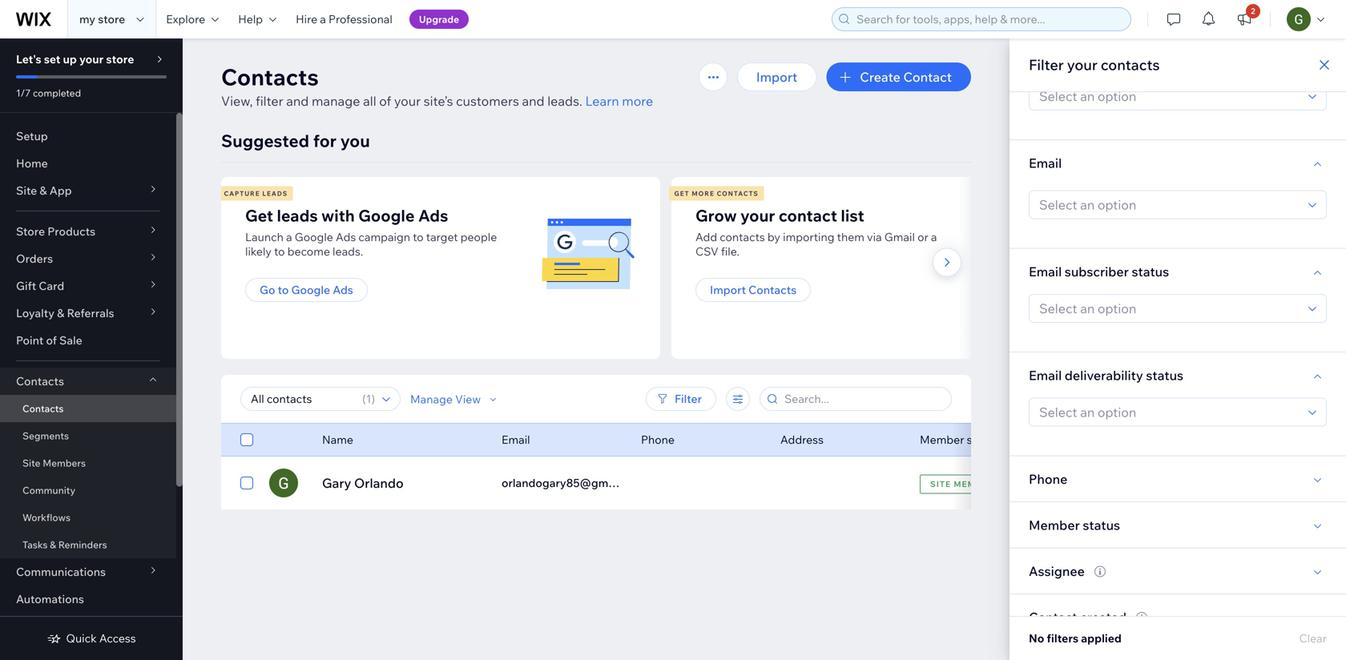 Task type: vqa. For each thing, say whether or not it's contained in the screenshot.
Greg Robinson image
no



Task type: describe. For each thing, give the bounding box(es) containing it.
site members
[[22, 457, 86, 469]]

tasks & reminders link
[[0, 531, 176, 559]]

gary
[[322, 475, 351, 491]]

go to google ads
[[260, 283, 353, 297]]

get more contacts
[[674, 190, 759, 198]]

orlandogary85@gmail.com
[[502, 476, 646, 490]]

status up "site member"
[[967, 433, 999, 447]]

completed
[[33, 87, 81, 99]]

quick access
[[66, 631, 136, 645]]

0 horizontal spatial phone
[[641, 433, 675, 447]]

target
[[426, 230, 458, 244]]

contact
[[779, 206, 837, 226]]

create contact
[[860, 69, 952, 85]]

contact created
[[1029, 609, 1127, 625]]

no
[[1029, 631, 1044, 645]]

gary orlando image
[[269, 469, 298, 498]]

1 vertical spatial to
[[274, 244, 285, 258]]

Search... field
[[780, 388, 946, 410]]

professional
[[329, 12, 393, 26]]

create contact button
[[826, 63, 971, 91]]

site & app
[[16, 184, 72, 198]]

via
[[867, 230, 882, 244]]

store inside sidebar element
[[106, 52, 134, 66]]

learn more button
[[585, 91, 653, 111]]

list containing get leads with google ads
[[219, 177, 1117, 359]]

of inside sidebar element
[[46, 333, 57, 347]]

0 vertical spatial store
[[98, 12, 125, 26]]

for
[[313, 130, 337, 151]]

email deliverability status
[[1029, 367, 1184, 383]]

1 and from the left
[[286, 93, 309, 109]]

customers
[[456, 93, 519, 109]]

select an option field for email subscriber status
[[1034, 295, 1304, 322]]

1 vertical spatial ads
[[336, 230, 356, 244]]

store products
[[16, 224, 95, 238]]

contacts view, filter and manage all of your site's customers and leads. learn more
[[221, 63, 653, 109]]

hire a professional link
[[286, 0, 402, 38]]

loyalty & referrals button
[[0, 300, 176, 327]]

)
[[371, 392, 375, 406]]

let's set up your store
[[16, 52, 134, 66]]

your inside sidebar element
[[79, 52, 104, 66]]

store
[[16, 224, 45, 238]]

gift card
[[16, 279, 64, 293]]

1/7
[[16, 87, 31, 99]]

loyalty
[[16, 306, 54, 320]]

site for site member
[[930, 479, 951, 489]]

of inside contacts view, filter and manage all of your site's customers and leads. learn more
[[379, 93, 391, 109]]

contacts inside dropdown button
[[16, 374, 64, 388]]

csv
[[696, 244, 719, 258]]

referrals
[[67, 306, 114, 320]]

members
[[43, 457, 86, 469]]

status right the "subscriber"
[[1132, 263, 1169, 279]]

up
[[63, 52, 77, 66]]

reminders
[[58, 539, 107, 551]]

suggested
[[221, 130, 309, 151]]

applied
[[1081, 631, 1122, 645]]

import for import
[[756, 69, 798, 85]]

contacts inside contacts view, filter and manage all of your site's customers and leads. learn more
[[221, 63, 319, 91]]

0 vertical spatial member
[[920, 433, 964, 447]]

them
[[837, 230, 865, 244]]

get leads with google ads launch a google ads campaign to target people likely to become leads.
[[245, 206, 497, 258]]

grow your contact list add contacts by importing them via gmail or a csv file.
[[696, 206, 937, 258]]

communications button
[[0, 559, 176, 586]]

1 horizontal spatial contacts
[[1101, 56, 1160, 74]]

filter button
[[646, 387, 716, 411]]

grow
[[696, 206, 737, 226]]

automations link
[[0, 586, 176, 613]]

list
[[841, 206, 864, 226]]

site member
[[930, 479, 994, 489]]

importing
[[783, 230, 835, 244]]

app
[[49, 184, 72, 198]]

(
[[362, 392, 366, 406]]

import for import contacts
[[710, 283, 746, 297]]

more
[[692, 190, 715, 198]]

more
[[622, 93, 653, 109]]

view
[[455, 392, 481, 406]]

capture leads
[[224, 190, 288, 198]]

select an option field for email
[[1034, 191, 1304, 218]]

go to google ads button
[[245, 278, 368, 302]]

filter
[[256, 93, 283, 109]]

deliverability
[[1065, 367, 1143, 383]]

1 vertical spatial member status
[[1029, 517, 1120, 533]]

gift card button
[[0, 272, 176, 300]]

setup
[[16, 129, 48, 143]]

access
[[99, 631, 136, 645]]

or
[[918, 230, 929, 244]]

a inside get leads with google ads launch a google ads campaign to target people likely to become leads.
[[286, 230, 292, 244]]

address
[[780, 433, 824, 447]]

get
[[674, 190, 690, 198]]

1 vertical spatial member
[[954, 479, 994, 489]]

segments link
[[0, 422, 176, 450]]

contacts inside "button"
[[749, 283, 797, 297]]

suggested for you
[[221, 130, 370, 151]]

filter for filter your contacts
[[1029, 56, 1064, 74]]

become
[[287, 244, 330, 258]]

quick access button
[[47, 631, 136, 646]]

community
[[22, 484, 75, 496]]

ads inside button
[[333, 283, 353, 297]]

products
[[47, 224, 95, 238]]

assignee
[[1029, 563, 1085, 579]]

help button
[[229, 0, 286, 38]]



Task type: locate. For each thing, give the bounding box(es) containing it.
0 vertical spatial contact
[[903, 69, 952, 85]]

0 vertical spatial phone
[[641, 433, 675, 447]]

a down leads
[[286, 230, 292, 244]]

google inside go to google ads button
[[291, 283, 330, 297]]

&
[[40, 184, 47, 198], [57, 306, 64, 320], [50, 539, 56, 551]]

2 vertical spatial site
[[930, 479, 951, 489]]

1 horizontal spatial leads.
[[547, 93, 582, 109]]

0 vertical spatial filter
[[1029, 56, 1064, 74]]

name
[[322, 433, 353, 447]]

2 vertical spatial to
[[278, 283, 289, 297]]

2
[[1251, 6, 1256, 16]]

& right tasks
[[50, 539, 56, 551]]

( 1 )
[[362, 392, 375, 406]]

2 button
[[1227, 0, 1262, 38]]

1 vertical spatial import
[[710, 283, 746, 297]]

1 vertical spatial leads.
[[333, 244, 363, 258]]

my store
[[79, 12, 125, 26]]

status up assignee
[[1083, 517, 1120, 533]]

1 vertical spatial of
[[46, 333, 57, 347]]

1 vertical spatial phone
[[1029, 471, 1068, 487]]

1 vertical spatial store
[[106, 52, 134, 66]]

0 horizontal spatial &
[[40, 184, 47, 198]]

Select an option field
[[1034, 83, 1304, 110], [1034, 191, 1304, 218], [1034, 295, 1304, 322], [1034, 399, 1304, 426]]

2 vertical spatial google
[[291, 283, 330, 297]]

member
[[920, 433, 964, 447], [954, 479, 994, 489], [1029, 517, 1080, 533]]

1 horizontal spatial contact
[[1029, 609, 1077, 625]]

0 vertical spatial ads
[[418, 206, 448, 226]]

phone
[[641, 433, 675, 447], [1029, 471, 1068, 487]]

1 horizontal spatial and
[[522, 93, 545, 109]]

site & app button
[[0, 177, 176, 204]]

of
[[379, 93, 391, 109], [46, 333, 57, 347]]

to inside button
[[278, 283, 289, 297]]

import inside import contacts "button"
[[710, 283, 746, 297]]

2 vertical spatial member
[[1029, 517, 1080, 533]]

gmail
[[884, 230, 915, 244]]

1 horizontal spatial filter
[[1029, 56, 1064, 74]]

contacts
[[717, 190, 759, 198]]

2 and from the left
[[522, 93, 545, 109]]

of left sale
[[46, 333, 57, 347]]

1 horizontal spatial import
[[756, 69, 798, 85]]

google up campaign at the top left
[[358, 206, 415, 226]]

hire a professional
[[296, 12, 393, 26]]

Search for tools, apps, help & more... field
[[852, 8, 1126, 30]]

1 vertical spatial contacts
[[720, 230, 765, 244]]

of right all
[[379, 93, 391, 109]]

select an option field for email deliverability status
[[1034, 399, 1304, 426]]

gary orlando
[[322, 475, 404, 491]]

explore
[[166, 12, 205, 26]]

0 horizontal spatial and
[[286, 93, 309, 109]]

orlando
[[354, 475, 404, 491]]

leads
[[262, 190, 288, 198]]

2 horizontal spatial &
[[57, 306, 64, 320]]

& left app
[[40, 184, 47, 198]]

filter for filter
[[675, 392, 702, 406]]

& for loyalty
[[57, 306, 64, 320]]

leads. inside get leads with google ads launch a google ads campaign to target people likely to become leads.
[[333, 244, 363, 258]]

upgrade
[[419, 13, 459, 25]]

point
[[16, 333, 44, 347]]

help
[[238, 12, 263, 26]]

site inside site & app popup button
[[16, 184, 37, 198]]

1 horizontal spatial &
[[50, 539, 56, 551]]

filter inside button
[[675, 392, 702, 406]]

& for tasks
[[50, 539, 56, 551]]

1 vertical spatial site
[[22, 457, 40, 469]]

google down become
[[291, 283, 330, 297]]

leads. left learn
[[547, 93, 582, 109]]

manage
[[312, 93, 360, 109]]

1 horizontal spatial a
[[320, 12, 326, 26]]

0 horizontal spatial contacts
[[720, 230, 765, 244]]

contacts link
[[0, 395, 176, 422]]

hire
[[296, 12, 317, 26]]

0 vertical spatial leads.
[[547, 93, 582, 109]]

contacts down point of sale
[[16, 374, 64, 388]]

contacts up filter
[[221, 63, 319, 91]]

import contacts
[[710, 283, 797, 297]]

None checkbox
[[240, 430, 253, 450], [240, 474, 253, 493], [240, 430, 253, 450], [240, 474, 253, 493]]

member status up assignee
[[1029, 517, 1120, 533]]

community link
[[0, 477, 176, 504]]

1 horizontal spatial phone
[[1029, 471, 1068, 487]]

0 vertical spatial google
[[358, 206, 415, 226]]

status right deliverability
[[1146, 367, 1184, 383]]

1/7 completed
[[16, 87, 81, 99]]

1 vertical spatial google
[[295, 230, 333, 244]]

subscriber
[[1065, 263, 1129, 279]]

leads
[[277, 206, 318, 226]]

site's
[[424, 93, 453, 109]]

no filters applied
[[1029, 631, 1122, 645]]

contacts inside grow your contact list add contacts by importing them via gmail or a csv file.
[[720, 230, 765, 244]]

0 vertical spatial site
[[16, 184, 37, 198]]

4 select an option field from the top
[[1034, 399, 1304, 426]]

contact up filters
[[1029, 609, 1077, 625]]

ads down with
[[336, 230, 356, 244]]

0 horizontal spatial a
[[286, 230, 292, 244]]

1 vertical spatial &
[[57, 306, 64, 320]]

0 horizontal spatial member status
[[920, 433, 999, 447]]

site for site members
[[22, 457, 40, 469]]

created
[[1080, 609, 1127, 625]]

your inside grow your contact list add contacts by importing them via gmail or a csv file.
[[741, 206, 775, 226]]

2 horizontal spatial a
[[931, 230, 937, 244]]

3 select an option field from the top
[[1034, 295, 1304, 322]]

store down my store
[[106, 52, 134, 66]]

0 vertical spatial contacts
[[1101, 56, 1160, 74]]

Unsaved view field
[[246, 388, 358, 410]]

import contacts button
[[696, 278, 811, 302]]

loyalty & referrals
[[16, 306, 114, 320]]

setup link
[[0, 123, 176, 150]]

a inside grow your contact list add contacts by importing them via gmail or a csv file.
[[931, 230, 937, 244]]

contact inside "button"
[[903, 69, 952, 85]]

campaign
[[359, 230, 410, 244]]

0 horizontal spatial of
[[46, 333, 57, 347]]

0 horizontal spatial contact
[[903, 69, 952, 85]]

filters
[[1047, 631, 1079, 645]]

0 horizontal spatial filter
[[675, 392, 702, 406]]

quick
[[66, 631, 97, 645]]

& for site
[[40, 184, 47, 198]]

site for site & app
[[16, 184, 37, 198]]

contact
[[903, 69, 952, 85], [1029, 609, 1077, 625]]

contact right create
[[903, 69, 952, 85]]

get
[[245, 206, 273, 226]]

2 select an option field from the top
[[1034, 191, 1304, 218]]

0 vertical spatial to
[[413, 230, 424, 244]]

0 vertical spatial member status
[[920, 433, 999, 447]]

0 horizontal spatial import
[[710, 283, 746, 297]]

email subscriber status
[[1029, 263, 1169, 279]]

ads
[[418, 206, 448, 226], [336, 230, 356, 244], [333, 283, 353, 297]]

tasks
[[22, 539, 48, 551]]

1 vertical spatial contact
[[1029, 609, 1077, 625]]

0 vertical spatial &
[[40, 184, 47, 198]]

leads. down with
[[333, 244, 363, 258]]

likely
[[245, 244, 272, 258]]

manage view
[[410, 392, 481, 406]]

& right loyalty
[[57, 306, 64, 320]]

people
[[461, 230, 497, 244]]

list
[[219, 177, 1117, 359]]

leads. inside contacts view, filter and manage all of your site's customers and leads. learn more
[[547, 93, 582, 109]]

contacts
[[1101, 56, 1160, 74], [720, 230, 765, 244]]

go
[[260, 283, 275, 297]]

store right my
[[98, 12, 125, 26]]

1 select an option field from the top
[[1034, 83, 1304, 110]]

import inside import button
[[756, 69, 798, 85]]

1 vertical spatial filter
[[675, 392, 702, 406]]

google up become
[[295, 230, 333, 244]]

filter your contacts
[[1029, 56, 1160, 74]]

a right the hire
[[320, 12, 326, 26]]

0 vertical spatial of
[[379, 93, 391, 109]]

let's
[[16, 52, 41, 66]]

0 vertical spatial import
[[756, 69, 798, 85]]

you
[[340, 130, 370, 151]]

0 horizontal spatial leads.
[[333, 244, 363, 258]]

tasks & reminders
[[22, 539, 107, 551]]

ads up target
[[418, 206, 448, 226]]

to
[[413, 230, 424, 244], [274, 244, 285, 258], [278, 283, 289, 297]]

a right the or
[[931, 230, 937, 244]]

and
[[286, 93, 309, 109], [522, 93, 545, 109]]

2 vertical spatial &
[[50, 539, 56, 551]]

2 vertical spatial ads
[[333, 283, 353, 297]]

sidebar element
[[0, 38, 183, 660]]

contacts down by
[[749, 283, 797, 297]]

1 horizontal spatial member status
[[1029, 517, 1120, 533]]

to right go
[[278, 283, 289, 297]]

set
[[44, 52, 60, 66]]

capture
[[224, 190, 260, 198]]

with
[[321, 206, 355, 226]]

email
[[1029, 155, 1062, 171], [1029, 263, 1062, 279], [1029, 367, 1062, 383], [502, 433, 530, 447]]

all
[[363, 93, 376, 109]]

ads down get leads with google ads launch a google ads campaign to target people likely to become leads.
[[333, 283, 353, 297]]

and right filter
[[286, 93, 309, 109]]

1 horizontal spatial of
[[379, 93, 391, 109]]

home
[[16, 156, 48, 170]]

member status up "site member"
[[920, 433, 999, 447]]

workflows link
[[0, 504, 176, 531]]

to down launch
[[274, 244, 285, 258]]

gift
[[16, 279, 36, 293]]

your inside contacts view, filter and manage all of your site's customers and leads. learn more
[[394, 93, 421, 109]]

orders button
[[0, 245, 176, 272]]

point of sale link
[[0, 327, 176, 354]]

and right customers
[[522, 93, 545, 109]]

to left target
[[413, 230, 424, 244]]

by
[[768, 230, 780, 244]]

contacts up "segments"
[[22, 403, 64, 415]]



